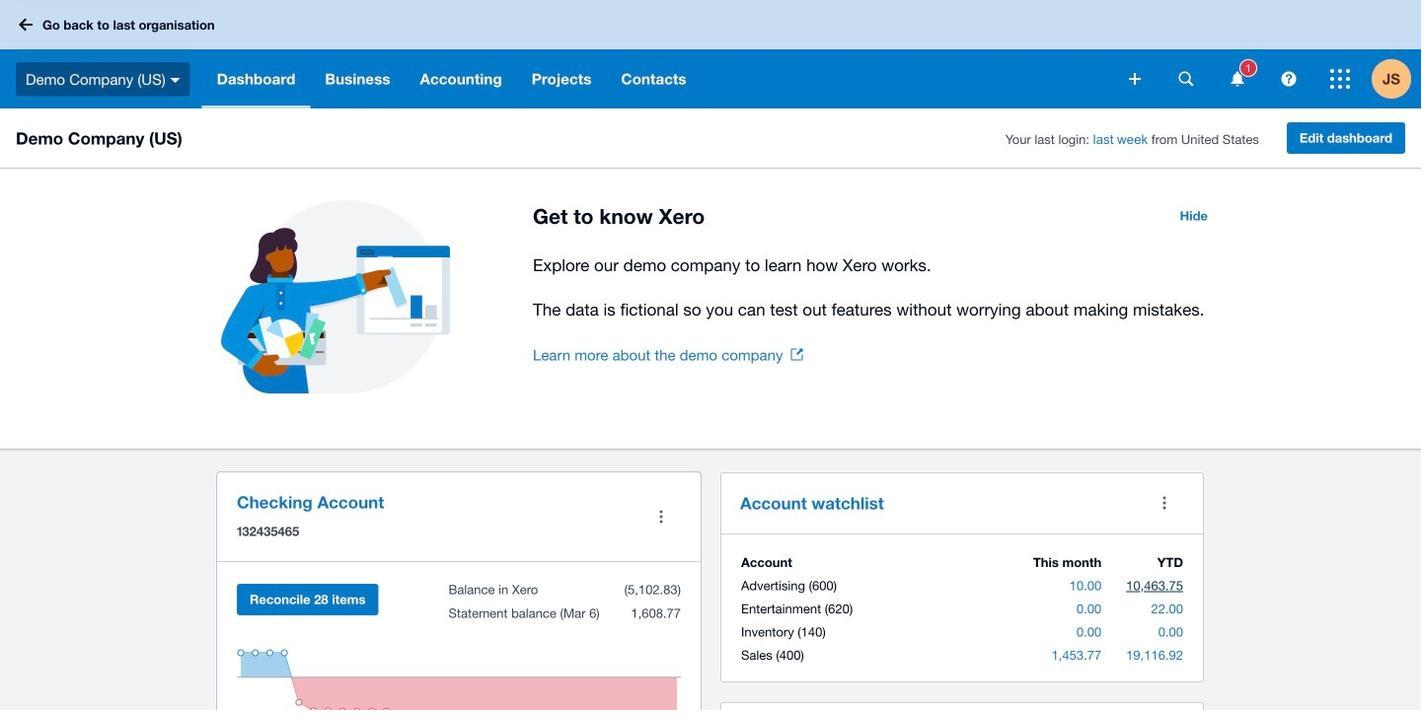 Task type: vqa. For each thing, say whether or not it's contained in the screenshot.
and in Make paying invoices easy by accepting credit, debit cards, or digital wallets like Apple Pay and Google Pay.
no



Task type: describe. For each thing, give the bounding box(es) containing it.
manage menu toggle image
[[642, 497, 681, 537]]

intro banner body element
[[533, 252, 1220, 324]]

svg image
[[1231, 72, 1244, 86]]



Task type: locate. For each thing, give the bounding box(es) containing it.
svg image
[[19, 18, 33, 31], [1330, 69, 1350, 89], [1179, 72, 1194, 86], [1282, 72, 1296, 86], [1129, 73, 1141, 85], [170, 78, 180, 83]]

banner
[[0, 0, 1421, 109]]



